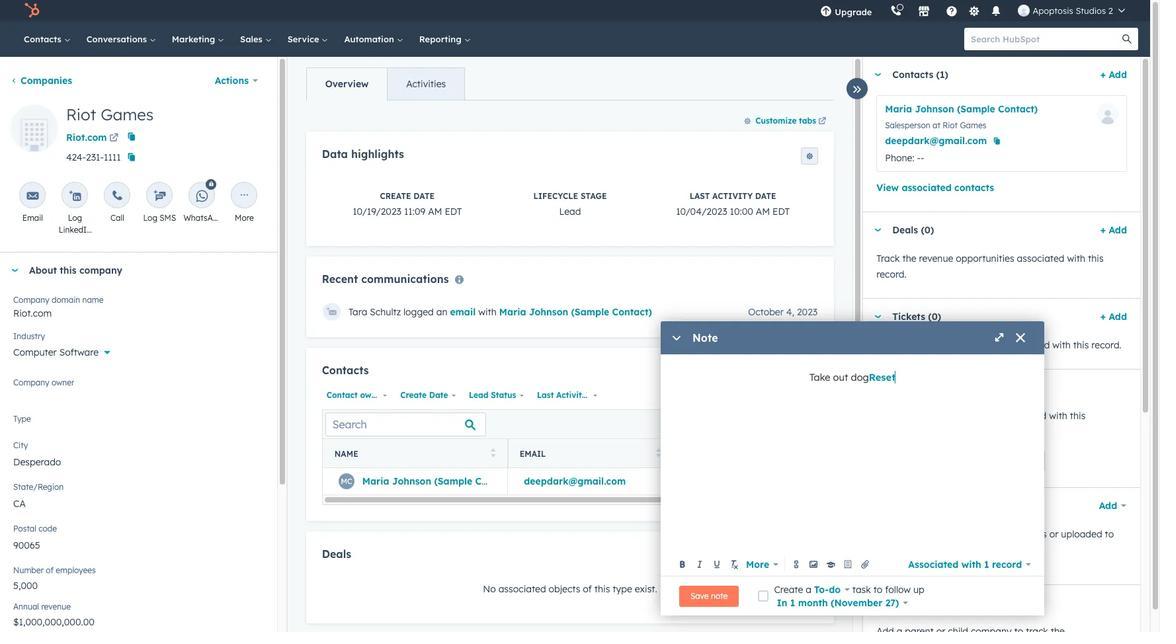 Task type: vqa. For each thing, say whether or not it's contained in the screenshot.
Related Companies dropdown button
yes



Task type: describe. For each thing, give the bounding box(es) containing it.
stage
[[581, 192, 607, 201]]

associated for requests
[[1003, 340, 1051, 351]]

linkedin
[[59, 225, 91, 235]]

log sms
[[143, 213, 176, 223]]

add inside popup button
[[1100, 500, 1118, 512]]

create for create date 10/19/2023 11:09 am edt
[[380, 192, 411, 201]]

0 vertical spatial maria
[[886, 103, 913, 115]]

+ add for track the revenue opportunities associated with this record.
[[1101, 224, 1128, 236]]

using
[[921, 426, 944, 438]]

1 horizontal spatial contacts
[[322, 364, 369, 378]]

contacts link
[[16, 21, 79, 57]]

Search HubSpot search field
[[965, 28, 1127, 50]]

your
[[986, 529, 1006, 541]]

0 horizontal spatial of
[[46, 566, 54, 576]]

sales
[[240, 34, 265, 44]]

take
[[810, 371, 831, 384]]

1 horizontal spatial deepdark@gmail.com link
[[886, 133, 988, 149]]

automation link
[[337, 21, 412, 57]]

1 vertical spatial contact)
[[613, 306, 652, 318]]

apoptosis studios 2
[[1034, 5, 1114, 16]]

0 horizontal spatial revenue
[[41, 602, 71, 612]]

more image
[[239, 190, 250, 203]]

0 vertical spatial email
[[22, 213, 43, 223]]

recent
[[322, 273, 358, 286]]

navigation containing overview
[[306, 68, 465, 101]]

note
[[693, 332, 719, 345]]

whatsapp image
[[196, 190, 208, 203]]

an
[[437, 306, 448, 318]]

add for tickets (0)
[[1110, 311, 1128, 323]]

contacts for contacts (1)
[[893, 69, 934, 81]]

note
[[712, 591, 728, 601]]

1 inside popup button
[[985, 559, 990, 571]]

state/region
[[13, 483, 64, 492]]

associated
[[909, 559, 959, 571]]

0 horizontal spatial games
[[101, 105, 154, 124]]

date inside the last activity date 10/04/2023 10:00 am edt
[[756, 192, 777, 201]]

associated down phone: --
[[902, 182, 952, 194]]

upgrade image
[[821, 6, 833, 18]]

expand dialog image
[[995, 334, 1005, 344]]

email image
[[27, 190, 39, 203]]

contact owner
[[327, 391, 385, 401]]

edt inside create date 10/19/2023 11:09 am edt
[[445, 206, 462, 218]]

type
[[13, 414, 31, 424]]

about
[[29, 265, 57, 277]]

service
[[288, 34, 322, 44]]

riot.com inside 'link'
[[66, 132, 107, 144]]

10/19/2023
[[353, 206, 402, 218]]

am inside create date 10/19/2023 11:09 am edt
[[428, 206, 443, 218]]

track for track the customer requests associated with this record.
[[877, 340, 901, 351]]

apoptosis studios 2 button
[[1011, 0, 1134, 21]]

out
[[834, 371, 849, 384]]

424-231-1111
[[66, 152, 121, 163]]

requests
[[963, 340, 1000, 351]]

lead status button
[[465, 387, 528, 405]]

domain
[[52, 295, 80, 305]]

1 horizontal spatial to
[[975, 529, 984, 541]]

record. for track the customer requests associated with this record.
[[1092, 340, 1122, 351]]

opportunities
[[957, 253, 1015, 265]]

1 + add from the top
[[1101, 69, 1128, 81]]

City text field
[[13, 449, 264, 475]]

maria johnson (sample contact) link for deepdark@gmail.com
[[363, 476, 515, 488]]

logged
[[404, 306, 434, 318]]

1 horizontal spatial deepdark@gmail.com
[[886, 135, 988, 147]]

in 1 month (november 27) button
[[777, 595, 909, 611]]

caret image for about this company
[[11, 269, 19, 272]]

0 horizontal spatial riot
[[66, 105, 96, 124]]

caret image for deals (0)
[[875, 229, 882, 232]]

+ for track the customer requests associated with this record.
[[1101, 311, 1107, 323]]

record. for track the revenue opportunities associated with this record.
[[877, 269, 907, 281]]

with for opportunities
[[1068, 253, 1086, 265]]

activities button
[[387, 68, 465, 100]]

riot games
[[66, 105, 154, 124]]

last for last activity date
[[537, 391, 554, 401]]

owner for contact owner
[[360, 391, 385, 401]]

2 horizontal spatial to
[[1106, 529, 1115, 541]]

overview button
[[307, 68, 387, 100]]

owner for company owner no owner
[[52, 378, 74, 388]]

save
[[691, 591, 709, 601]]

menu containing apoptosis studios 2
[[812, 0, 1135, 21]]

0 horizontal spatial to
[[874, 584, 883, 596]]

communications
[[362, 273, 449, 286]]

settings image
[[969, 6, 981, 18]]

0 horizontal spatial deepdark@gmail.com
[[524, 476, 626, 488]]

see the files attached to your activities or uploaded to this record.
[[877, 529, 1115, 557]]

0 horizontal spatial maria johnson (sample contact)
[[363, 476, 515, 488]]

the for customer
[[903, 340, 917, 351]]

customize tabs
[[756, 116, 817, 126]]

related
[[893, 598, 928, 610]]

edt inside the last activity date 10/04/2023 10:00 am edt
[[773, 206, 790, 218]]

2 vertical spatial (sample
[[434, 476, 473, 488]]

tara schultz logged an email with maria johnson (sample contact)
[[349, 306, 652, 318]]

associated with 1 record
[[909, 559, 1023, 571]]

1 vertical spatial no
[[483, 583, 496, 595]]

no owner button
[[13, 376, 264, 398]]

revenue inside track the revenue opportunities associated with this record.
[[920, 253, 954, 265]]

associated for opportunities
[[1018, 253, 1065, 265]]

deals for deals
[[322, 548, 352, 561]]

2 horizontal spatial contact)
[[999, 103, 1039, 115]]

recent communications
[[322, 273, 449, 286]]

+ for track the revenue opportunities associated with this record.
[[1101, 224, 1107, 236]]

calling icon button
[[886, 2, 908, 19]]

+ add for track the customer requests associated with this record.
[[1101, 311, 1128, 323]]

view
[[877, 182, 900, 194]]

deals for deals (0)
[[893, 224, 919, 236]]

objects
[[549, 583, 581, 595]]

task to follow up
[[850, 584, 925, 596]]

number of employees
[[13, 566, 96, 576]]

tickets
[[893, 311, 926, 323]]

1 horizontal spatial of
[[583, 583, 592, 595]]

calling icon image
[[891, 5, 903, 17]]

and
[[909, 410, 926, 422]]

actions
[[215, 75, 249, 87]]

add button
[[750, 548, 794, 566]]

with for payments
[[1050, 410, 1068, 422]]

1 vertical spatial (sample
[[572, 306, 610, 318]]

minimize dialog image
[[672, 334, 682, 344]]

(1)
[[937, 69, 949, 81]]

no associated objects of this type exist.
[[483, 583, 658, 595]]

reset link
[[870, 371, 896, 384]]

city
[[13, 441, 28, 451]]

1 horizontal spatial johnson
[[529, 306, 569, 318]]

call image
[[111, 190, 123, 203]]

press to sort. element for name
[[491, 449, 496, 460]]

deals (0)
[[893, 224, 935, 236]]

1 - from the left
[[918, 152, 921, 164]]

link opens in a new window image
[[109, 134, 119, 144]]

marketing link
[[164, 21, 232, 57]]

log sms image
[[154, 190, 166, 203]]

activity for last activity date 10/04/2023 10:00 am edt
[[713, 192, 753, 201]]

record. inside see the files attached to your activities or uploaded to this record.
[[895, 545, 925, 557]]

424-
[[66, 152, 86, 163]]

up
[[914, 584, 925, 596]]

2 horizontal spatial johnson
[[916, 103, 955, 115]]

email link
[[450, 306, 476, 318]]

1 vertical spatial email
[[520, 449, 546, 459]]

this inside see the files attached to your activities or uploaded to this record.
[[877, 545, 893, 557]]

company owner no owner
[[13, 378, 74, 395]]

create date
[[401, 391, 448, 401]]

lead inside 'popup button'
[[469, 391, 489, 401]]

notifications button
[[986, 0, 1008, 21]]

tara schultz image
[[1019, 5, 1031, 17]]

link opens in a new window image
[[109, 131, 119, 147]]

to-do button
[[815, 582, 850, 598]]

highlights
[[351, 148, 404, 161]]

am inside the last activity date 10/04/2023 10:00 am edt
[[756, 206, 771, 218]]

1 + add button from the top
[[1101, 67, 1128, 83]]

company for owner
[[13, 378, 49, 388]]

0 vertical spatial maria johnson (sample contact)
[[886, 103, 1039, 115]]

1 horizontal spatial riot
[[943, 120, 958, 130]]

record
[[993, 559, 1023, 571]]

industry
[[13, 332, 45, 342]]

Number of employees text field
[[13, 574, 264, 595]]

2 vertical spatial contact)
[[476, 476, 515, 488]]

create for create date
[[401, 391, 427, 401]]

marketing
[[172, 34, 218, 44]]

caret image for contacts (1)
[[875, 73, 882, 76]]

related companies button
[[864, 586, 1128, 622]]

date inside create date 10/19/2023 11:09 am edt
[[414, 192, 435, 201]]



Task type: locate. For each thing, give the bounding box(es) containing it.
0 horizontal spatial contact)
[[476, 476, 515, 488]]

1 vertical spatial maria
[[500, 306, 527, 318]]

lead left status at the bottom of the page
[[469, 391, 489, 401]]

0 vertical spatial revenue
[[920, 253, 954, 265]]

more button
[[744, 556, 782, 574]]

create date 10/19/2023 11:09 am edt
[[353, 192, 462, 218]]

0 vertical spatial activity
[[713, 192, 753, 201]]

maria johnson (sample contact) link for view associated contacts
[[886, 103, 1039, 115]]

log for log sms
[[143, 213, 157, 223]]

2 track from the top
[[877, 340, 901, 351]]

0 vertical spatial company
[[13, 295, 49, 305]]

type
[[613, 583, 633, 595]]

1 vertical spatial caret image
[[875, 229, 882, 232]]

0 vertical spatial (0)
[[922, 224, 935, 236]]

track
[[877, 253, 901, 265], [877, 340, 901, 351]]

2 vertical spatial the
[[896, 529, 910, 541]]

last inside the last activity date 10/04/2023 10:00 am edt
[[690, 192, 710, 201]]

3 + add button from the top
[[1101, 309, 1128, 325]]

marketplaces image
[[919, 6, 931, 18]]

contacts up contact
[[322, 364, 369, 378]]

code
[[39, 524, 57, 534]]

0 vertical spatial deals
[[893, 224, 919, 236]]

1 vertical spatial johnson
[[529, 306, 569, 318]]

2 - from the left
[[921, 152, 925, 164]]

edt right '10:00'
[[773, 206, 790, 218]]

create inside create date 10/19/2023 11:09 am edt
[[380, 192, 411, 201]]

caret image inside deals (0) dropdown button
[[875, 229, 882, 232]]

2 vertical spatial johnson
[[392, 476, 432, 488]]

track
[[929, 410, 951, 422]]

deepdark@gmail.com
[[886, 135, 988, 147], [524, 476, 626, 488]]

caret image left the deals (0)
[[875, 229, 882, 232]]

(0) up track
[[942, 382, 955, 394]]

track for track the revenue opportunities associated with this record.
[[877, 253, 901, 265]]

2 horizontal spatial (sample
[[958, 103, 996, 115]]

track down the deals (0)
[[877, 253, 901, 265]]

2 log from the left
[[143, 213, 157, 223]]

1 horizontal spatial deals
[[893, 224, 919, 236]]

press to sort. image for name
[[491, 449, 496, 458]]

riot.com up 424-231-1111
[[66, 132, 107, 144]]

lifecycle
[[534, 192, 579, 201]]

postal
[[13, 524, 36, 534]]

owner inside 'popup button'
[[360, 391, 385, 401]]

caret image inside about this company dropdown button
[[11, 269, 19, 272]]

owner right contact
[[360, 391, 385, 401]]

0 horizontal spatial company
[[79, 265, 123, 277]]

0 horizontal spatial companies
[[21, 75, 72, 87]]

task
[[853, 584, 872, 596]]

1 vertical spatial contacts
[[893, 69, 934, 81]]

caret image
[[11, 269, 19, 272], [875, 315, 882, 319], [875, 602, 882, 605]]

create up 10/19/2023 at the top of the page
[[380, 192, 411, 201]]

(0) inside "dropdown button"
[[942, 382, 955, 394]]

about this company
[[29, 265, 123, 277]]

2 am from the left
[[756, 206, 771, 218]]

the for files
[[896, 529, 910, 541]]

track inside track the revenue opportunities associated with this record.
[[877, 253, 901, 265]]

number
[[13, 566, 44, 576]]

employees
[[56, 566, 96, 576]]

maria johnson (sample contact) up the at
[[886, 103, 1039, 115]]

the down "tickets"
[[903, 340, 917, 351]]

0 horizontal spatial (sample
[[434, 476, 473, 488]]

with inside track the revenue opportunities associated with this record.
[[1068, 253, 1086, 265]]

0 vertical spatial no
[[13, 383, 26, 395]]

1 vertical spatial deepdark@gmail.com
[[524, 476, 626, 488]]

revenue right annual
[[41, 602, 71, 612]]

0 vertical spatial (sample
[[958, 103, 996, 115]]

2 vertical spatial +
[[1101, 311, 1107, 323]]

company inside dropdown button
[[79, 265, 123, 277]]

(0)
[[922, 224, 935, 236], [929, 311, 942, 323], [942, 382, 955, 394]]

0 horizontal spatial activity
[[557, 391, 587, 401]]

1 vertical spatial activity
[[557, 391, 587, 401]]

1 vertical spatial maria johnson (sample contact) link
[[500, 306, 652, 318]]

companies down contacts link
[[21, 75, 72, 87]]

contacts (1) button
[[864, 57, 1096, 93]]

2 + from the top
[[1101, 224, 1107, 236]]

log up linkedin
[[68, 213, 82, 223]]

with
[[1068, 253, 1086, 265], [479, 306, 497, 318], [1053, 340, 1072, 351], [1050, 410, 1068, 422], [962, 559, 982, 571]]

automation
[[344, 34, 397, 44]]

2 vertical spatial + add
[[1101, 311, 1128, 323]]

navigation
[[306, 68, 465, 101]]

2 + add button from the top
[[1101, 222, 1128, 238]]

2 vertical spatial maria johnson (sample contact) link
[[363, 476, 515, 488]]

2 edt from the left
[[773, 206, 790, 218]]

1 horizontal spatial edt
[[773, 206, 790, 218]]

payments
[[954, 410, 997, 422]]

company inside collect and track payments associated with this company using hubspot payments.
[[877, 426, 918, 438]]

payments (0) button
[[864, 370, 1123, 406]]

of right 'objects' on the bottom
[[583, 583, 592, 595]]

associated inside track the revenue opportunities associated with this record.
[[1018, 253, 1065, 265]]

associated up "payments."
[[1000, 410, 1047, 422]]

log linkedin message image
[[69, 190, 81, 203]]

2 vertical spatial caret image
[[875, 602, 882, 605]]

2 vertical spatial contacts
[[322, 364, 369, 378]]

no
[[13, 383, 26, 395], [483, 583, 496, 595]]

collect and track payments associated with this company using hubspot payments.
[[877, 410, 1086, 438]]

create for create a
[[775, 584, 804, 596]]

maria johnson (sample contact)
[[886, 103, 1039, 115], [363, 476, 515, 488]]

data highlights
[[322, 148, 404, 161]]

associated left 'objects' on the bottom
[[499, 583, 546, 595]]

record. inside track the revenue opportunities associated with this record.
[[877, 269, 907, 281]]

at
[[933, 120, 941, 130]]

contacts inside dropdown button
[[893, 69, 934, 81]]

marketplaces button
[[911, 0, 939, 21]]

companies
[[21, 75, 72, 87], [931, 598, 983, 610]]

to-
[[815, 584, 829, 596]]

no inside company owner no owner
[[13, 383, 26, 395]]

(0) down view associated contacts
[[922, 224, 935, 236]]

the inside track the revenue opportunities associated with this record.
[[903, 253, 917, 265]]

0 horizontal spatial 1
[[791, 597, 796, 609]]

last up 10/04/2023
[[690, 192, 710, 201]]

2 vertical spatial maria
[[363, 476, 390, 488]]

maria up salesperson
[[886, 103, 913, 115]]

deals inside dropdown button
[[893, 224, 919, 236]]

0 horizontal spatial press to sort. image
[[491, 449, 496, 458]]

this inside collect and track payments associated with this company using hubspot payments.
[[1071, 410, 1086, 422]]

Annual revenue text field
[[13, 610, 264, 631]]

riot.com up industry
[[13, 308, 52, 320]]

settings link
[[967, 4, 983, 18]]

0 horizontal spatial deepdark@gmail.com link
[[524, 476, 626, 488]]

company inside company domain name riot.com
[[13, 295, 49, 305]]

caret image left contacts (1)
[[875, 73, 882, 76]]

1 vertical spatial lead
[[469, 391, 489, 401]]

computer software
[[13, 347, 99, 359]]

revenue down the deals (0)
[[920, 253, 954, 265]]

0 vertical spatial caret image
[[875, 73, 882, 76]]

Search search field
[[325, 413, 486, 437]]

companies link
[[11, 75, 72, 87]]

1 vertical spatial record.
[[1092, 340, 1122, 351]]

schultz
[[370, 306, 401, 318]]

add for deals (0)
[[1110, 224, 1128, 236]]

create up 'search' search box
[[401, 391, 427, 401]]

1 vertical spatial companies
[[931, 598, 983, 610]]

1 vertical spatial + add
[[1101, 224, 1128, 236]]

collect
[[877, 410, 907, 422]]

Postal code text field
[[13, 532, 264, 559]]

1 horizontal spatial riot.com
[[66, 132, 107, 144]]

menu item
[[882, 0, 885, 21]]

maria down 'search' search box
[[363, 476, 390, 488]]

search image
[[1123, 34, 1132, 44]]

customize tabs link
[[738, 111, 835, 132]]

reset
[[870, 371, 896, 384]]

0 vertical spatial caret image
[[11, 269, 19, 272]]

1 left record
[[985, 559, 990, 571]]

menu
[[812, 0, 1135, 21]]

0 vertical spatial +
[[1101, 69, 1107, 81]]

1 horizontal spatial (sample
[[572, 306, 610, 318]]

(0) for payments (0)
[[942, 382, 955, 394]]

lead inside lifecycle stage lead
[[560, 206, 581, 218]]

associated for payments
[[1000, 410, 1047, 422]]

1 inside popup button
[[791, 597, 796, 609]]

company up name
[[79, 265, 123, 277]]

1 horizontal spatial company
[[877, 426, 918, 438]]

to right uploaded
[[1106, 529, 1115, 541]]

riot up riot.com 'link'
[[66, 105, 96, 124]]

0 horizontal spatial maria
[[363, 476, 390, 488]]

1 horizontal spatial games
[[961, 120, 987, 130]]

0 horizontal spatial contacts
[[24, 34, 64, 44]]

0 vertical spatial create
[[380, 192, 411, 201]]

0 vertical spatial riot.com
[[66, 132, 107, 144]]

press to sort. element
[[491, 449, 496, 460], [657, 449, 662, 460]]

last inside popup button
[[537, 391, 554, 401]]

0 horizontal spatial email
[[22, 213, 43, 223]]

deepdark@gmail.com link
[[886, 133, 988, 149], [524, 476, 626, 488]]

1 log from the left
[[68, 213, 82, 223]]

save note button
[[680, 586, 740, 607]]

track up reset link
[[877, 340, 901, 351]]

this inside about this company dropdown button
[[60, 265, 77, 277]]

1 vertical spatial riot.com
[[13, 308, 52, 320]]

(0) for deals (0)
[[922, 224, 935, 236]]

more inside popup button
[[747, 559, 770, 571]]

0 vertical spatial + add
[[1101, 69, 1128, 81]]

companies inside related companies dropdown button
[[931, 598, 983, 610]]

1 vertical spatial create
[[401, 391, 427, 401]]

view associated contacts link
[[877, 180, 995, 196]]

close dialog image
[[1016, 334, 1027, 344]]

actions button
[[206, 68, 267, 94]]

last for last activity date 10/04/2023 10:00 am edt
[[690, 192, 710, 201]]

last activity date
[[537, 391, 608, 401]]

1 horizontal spatial last
[[690, 192, 710, 201]]

associated right opportunities
[[1018, 253, 1065, 265]]

1 vertical spatial last
[[537, 391, 554, 401]]

0 vertical spatial deepdark@gmail.com
[[886, 135, 988, 147]]

1 horizontal spatial am
[[756, 206, 771, 218]]

add for contacts (1)
[[1110, 69, 1128, 81]]

1 + from the top
[[1101, 69, 1107, 81]]

company for riot.com
[[13, 295, 49, 305]]

about this company button
[[0, 253, 264, 289]]

caret image inside contacts (1) dropdown button
[[875, 73, 882, 76]]

0 horizontal spatial log
[[68, 213, 82, 223]]

to right task
[[874, 584, 883, 596]]

hubspot image
[[24, 3, 40, 19]]

data
[[322, 148, 348, 161]]

lead
[[560, 206, 581, 218], [469, 391, 489, 401]]

the down the deals (0)
[[903, 253, 917, 265]]

of right number
[[46, 566, 54, 576]]

help image
[[947, 6, 959, 18]]

caret image for tickets (0)
[[875, 315, 882, 319]]

2 caret image from the top
[[875, 229, 882, 232]]

1 horizontal spatial maria
[[500, 306, 527, 318]]

1 right the in
[[791, 597, 796, 609]]

0 vertical spatial track
[[877, 253, 901, 265]]

0 vertical spatial last
[[690, 192, 710, 201]]

activity inside last activity date popup button
[[557, 391, 587, 401]]

1 vertical spatial company
[[877, 426, 918, 438]]

3 + from the top
[[1101, 311, 1107, 323]]

with for requests
[[1053, 340, 1072, 351]]

1111
[[104, 152, 121, 163]]

0 vertical spatial contact)
[[999, 103, 1039, 115]]

log linkedin message
[[58, 213, 92, 247]]

3 + add from the top
[[1101, 311, 1128, 323]]

owner down computer software
[[52, 378, 74, 388]]

2 press to sort. image from the left
[[657, 449, 662, 458]]

track the revenue opportunities associated with this record.
[[877, 253, 1104, 281]]

companies down associated with 1 record
[[931, 598, 983, 610]]

1 horizontal spatial revenue
[[920, 253, 954, 265]]

phone: --
[[886, 152, 925, 164]]

activity for last activity date
[[557, 391, 587, 401]]

payments.
[[988, 426, 1033, 438]]

last right status at the bottom of the page
[[537, 391, 554, 401]]

see
[[877, 529, 893, 541]]

riot right the at
[[943, 120, 958, 130]]

create up the in
[[775, 584, 804, 596]]

1 am from the left
[[428, 206, 443, 218]]

associated right requests
[[1003, 340, 1051, 351]]

11:09
[[404, 206, 426, 218]]

caret image inside the tickets (0) dropdown button
[[875, 315, 882, 319]]

1 vertical spatial caret image
[[875, 315, 882, 319]]

in
[[777, 597, 788, 609]]

2
[[1109, 5, 1114, 16]]

edit button
[[11, 105, 58, 157]]

0 horizontal spatial am
[[428, 206, 443, 218]]

0 vertical spatial company
[[79, 265, 123, 277]]

1 horizontal spatial activity
[[713, 192, 753, 201]]

month
[[799, 597, 829, 609]]

activity inside the last activity date 10/04/2023 10:00 am edt
[[713, 192, 753, 201]]

email
[[450, 306, 476, 318]]

0 vertical spatial the
[[903, 253, 917, 265]]

lead down lifecycle
[[560, 206, 581, 218]]

1 horizontal spatial no
[[483, 583, 496, 595]]

contact owner button
[[322, 387, 391, 405]]

2 horizontal spatial contacts
[[893, 69, 934, 81]]

sms
[[160, 213, 176, 223]]

riot.com inside company domain name riot.com
[[13, 308, 52, 320]]

(0) for tickets (0)
[[929, 311, 942, 323]]

caret image for related companies
[[875, 602, 882, 605]]

caret image
[[875, 73, 882, 76], [875, 229, 882, 232]]

+ add button for track the revenue opportunities associated with this record.
[[1101, 222, 1128, 238]]

company domain name riot.com
[[13, 295, 104, 320]]

company inside company owner no owner
[[13, 378, 49, 388]]

1 vertical spatial more
[[747, 559, 770, 571]]

caret image left "tickets"
[[875, 315, 882, 319]]

apoptosis
[[1034, 5, 1074, 16]]

0 vertical spatial maria johnson (sample contact) link
[[886, 103, 1039, 115]]

hubspot
[[947, 426, 985, 438]]

owner up type
[[29, 383, 55, 395]]

2 press to sort. element from the left
[[657, 449, 662, 460]]

4,
[[787, 306, 795, 318]]

1 horizontal spatial email
[[520, 449, 546, 459]]

1 company from the top
[[13, 295, 49, 305]]

deals (0) button
[[864, 212, 1096, 248]]

the
[[903, 253, 917, 265], [903, 340, 917, 351], [896, 529, 910, 541]]

2 vertical spatial + add button
[[1101, 309, 1128, 325]]

1 horizontal spatial lead
[[560, 206, 581, 218]]

am right 11:09
[[428, 206, 443, 218]]

the inside see the files attached to your activities or uploaded to this record.
[[896, 529, 910, 541]]

2 vertical spatial create
[[775, 584, 804, 596]]

name
[[335, 449, 359, 459]]

or
[[1050, 529, 1059, 541]]

edt right 11:09
[[445, 206, 462, 218]]

this inside track the revenue opportunities associated with this record.
[[1089, 253, 1104, 265]]

0 vertical spatial + add button
[[1101, 67, 1128, 83]]

games right the at
[[961, 120, 987, 130]]

0 vertical spatial more
[[235, 213, 254, 223]]

0 horizontal spatial press to sort. element
[[491, 449, 496, 460]]

log inside log linkedin message
[[68, 213, 82, 223]]

lifecycle stage lead
[[534, 192, 607, 218]]

associated
[[902, 182, 952, 194], [1018, 253, 1065, 265], [1003, 340, 1051, 351], [1000, 410, 1047, 422], [499, 583, 546, 595]]

payments (0)
[[893, 382, 955, 394]]

press to sort. image for email
[[657, 449, 662, 458]]

a
[[806, 584, 812, 596]]

whatsapp
[[184, 213, 223, 223]]

games up link opens in a new window image
[[101, 105, 154, 124]]

1 vertical spatial track
[[877, 340, 901, 351]]

1 vertical spatial maria johnson (sample contact)
[[363, 476, 515, 488]]

this
[[1089, 253, 1104, 265], [60, 265, 77, 277], [1074, 340, 1090, 351], [1071, 410, 1086, 422], [877, 545, 893, 557], [595, 583, 611, 595]]

caret image inside related companies dropdown button
[[875, 602, 882, 605]]

2 vertical spatial record.
[[895, 545, 925, 557]]

1 caret image from the top
[[875, 73, 882, 76]]

contacts left (1)
[[893, 69, 934, 81]]

with inside popup button
[[962, 559, 982, 571]]

1 horizontal spatial maria johnson (sample contact)
[[886, 103, 1039, 115]]

(0) right "tickets"
[[929, 311, 942, 323]]

2 + add from the top
[[1101, 224, 1128, 236]]

hubspot link
[[16, 3, 50, 19]]

1 press to sort. element from the left
[[491, 449, 496, 460]]

company down "collect"
[[877, 426, 918, 438]]

2 company from the top
[[13, 378, 49, 388]]

caret image left 27)
[[875, 602, 882, 605]]

company down about
[[13, 295, 49, 305]]

0 horizontal spatial edt
[[445, 206, 462, 218]]

notifications image
[[991, 6, 1003, 18]]

customer
[[920, 340, 961, 351]]

log left the sms
[[143, 213, 157, 223]]

1 vertical spatial + add button
[[1101, 222, 1128, 238]]

contacts for contacts link
[[24, 34, 64, 44]]

with for an
[[479, 306, 497, 318]]

0 vertical spatial companies
[[21, 75, 72, 87]]

1 track from the top
[[877, 253, 901, 265]]

the right the see
[[896, 529, 910, 541]]

press to sort. image
[[491, 449, 496, 458], [657, 449, 662, 458]]

0 horizontal spatial riot.com
[[13, 308, 52, 320]]

the for revenue
[[903, 253, 917, 265]]

maria right email link
[[500, 306, 527, 318]]

phone:
[[886, 152, 915, 164]]

salesperson
[[886, 120, 931, 130]]

caret image left about
[[11, 269, 19, 272]]

1 press to sort. image from the left
[[491, 449, 496, 458]]

associated inside collect and track payments associated with this company using hubspot payments.
[[1000, 410, 1047, 422]]

october
[[749, 306, 784, 318]]

press to sort. element for email
[[657, 449, 662, 460]]

contacts down hubspot link on the left top of page
[[24, 34, 64, 44]]

with inside collect and track payments associated with this company using hubspot payments.
[[1050, 410, 1068, 422]]

conversations
[[87, 34, 149, 44]]

1
[[985, 559, 990, 571], [791, 597, 796, 609]]

log for log linkedin message
[[68, 213, 82, 223]]

maria johnson (sample contact) down 'search' search box
[[363, 476, 515, 488]]

service link
[[280, 21, 337, 57]]

to left your
[[975, 529, 984, 541]]

attached
[[933, 529, 972, 541]]

+ add button for track the customer requests associated with this record.
[[1101, 309, 1128, 325]]

company down computer
[[13, 378, 49, 388]]

message
[[58, 237, 92, 247]]

am right '10:00'
[[756, 206, 771, 218]]

do
[[829, 584, 841, 596]]

1 edt from the left
[[445, 206, 462, 218]]

State/Region text field
[[13, 490, 264, 517]]

create inside popup button
[[401, 391, 427, 401]]



